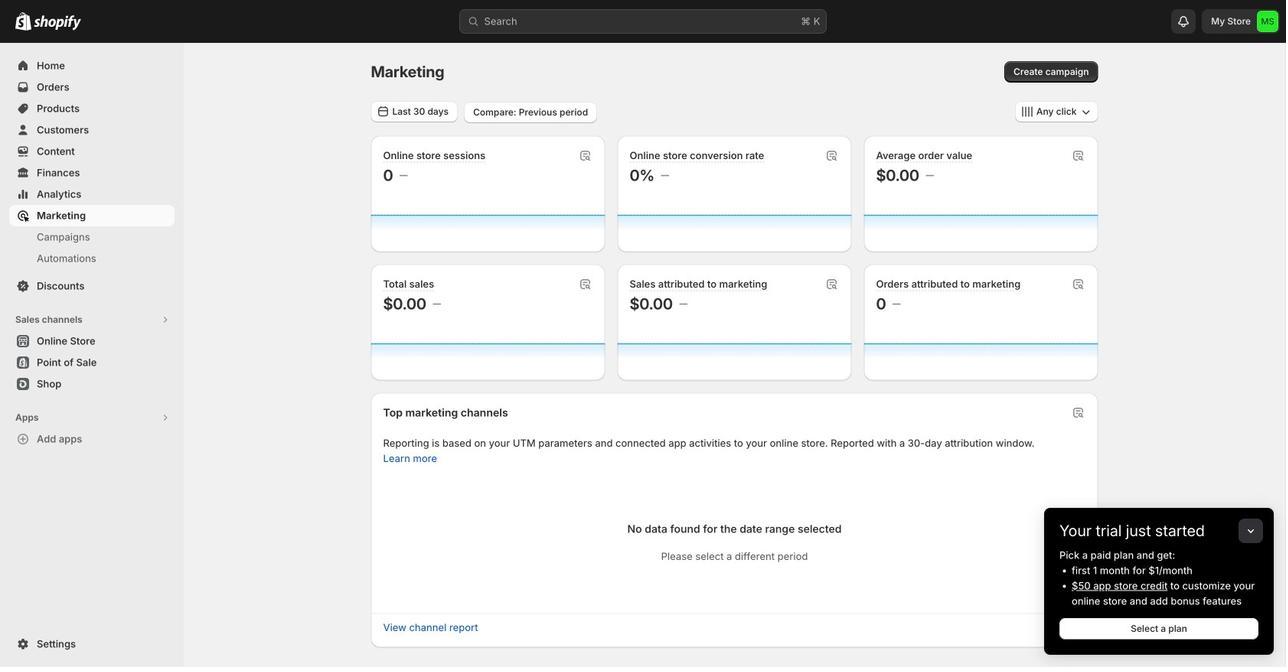 Task type: describe. For each thing, give the bounding box(es) containing it.
my store image
[[1257, 11, 1279, 32]]

shopify image
[[34, 15, 81, 30]]



Task type: locate. For each thing, give the bounding box(es) containing it.
shopify image
[[15, 12, 31, 30]]



Task type: vqa. For each thing, say whether or not it's contained in the screenshot.
Add apps button
no



